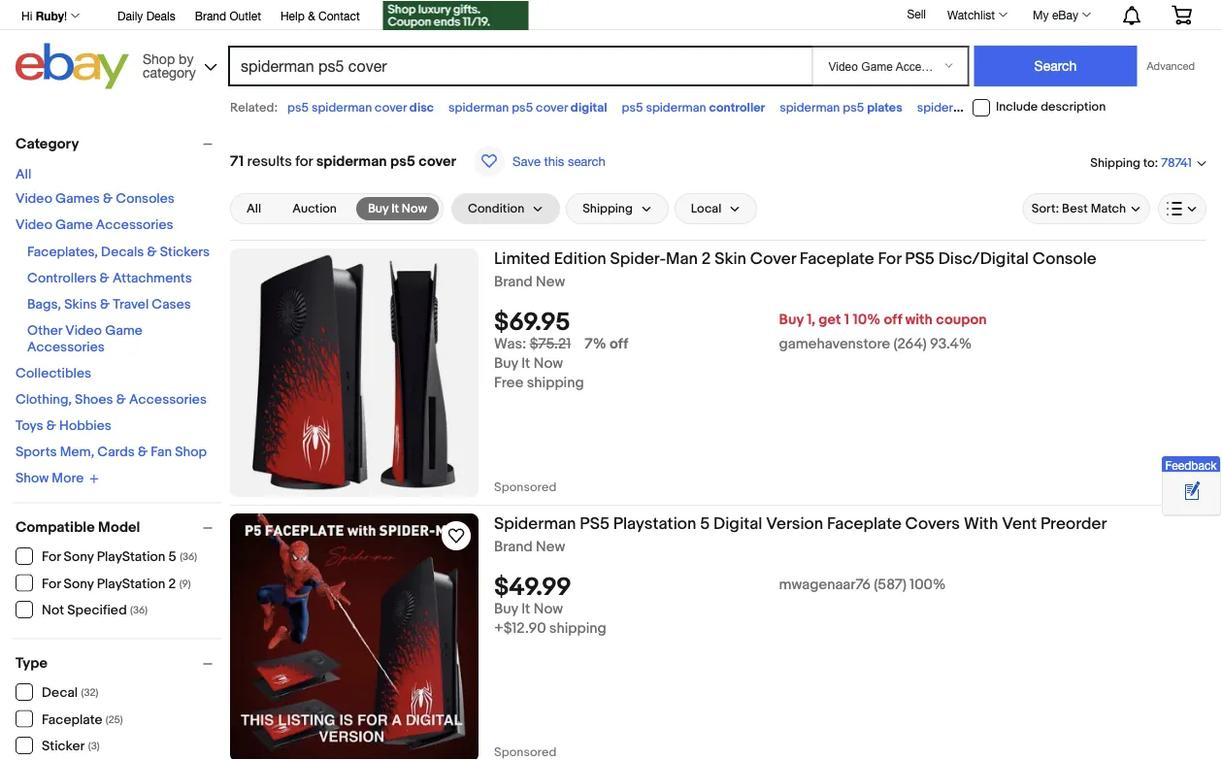 Task type: vqa. For each thing, say whether or not it's contained in the screenshot.
the Other
yes



Task type: locate. For each thing, give the bounding box(es) containing it.
0 horizontal spatial 5
[[169, 549, 176, 566]]

(36) inside 'not specified (36)'
[[130, 605, 148, 617]]

advanced
[[1147, 60, 1195, 72]]

with
[[906, 311, 933, 329]]

now inside mwagenaar76 (587) 100% buy it now +$12.90 shipping
[[534, 601, 563, 618]]

5 down compatible model dropdown button
[[169, 549, 176, 566]]

0 vertical spatial shipping
[[1091, 155, 1141, 170]]

0 vertical spatial ps5
[[905, 249, 935, 269]]

1 vertical spatial brand
[[494, 273, 533, 291]]

console
[[1033, 249, 1097, 269]]

1 vertical spatial all link
[[235, 197, 273, 220]]

ps5 inside main content
[[390, 152, 415, 170]]

0 vertical spatial faceplate
[[800, 249, 875, 269]]

ps5 up with
[[905, 249, 935, 269]]

ps5 right spiderman
[[580, 514, 610, 534]]

2 vertical spatial accessories
[[129, 392, 207, 408]]

1 horizontal spatial 2
[[702, 249, 711, 269]]

1 vertical spatial shipping
[[550, 620, 607, 638]]

& right the skins
[[100, 297, 110, 313]]

my ebay
[[1033, 8, 1079, 21]]

local
[[691, 201, 722, 216]]

1 horizontal spatial cover
[[419, 152, 456, 170]]

2 playstation from the top
[[97, 576, 166, 592]]

it down the 71 results for spiderman ps5 cover in the top of the page
[[391, 201, 399, 216]]

spiderman right for
[[316, 152, 387, 170]]

0 vertical spatial for
[[878, 249, 902, 269]]

spiderman right controller
[[780, 100, 840, 115]]

spiderman up the 71 results for spiderman ps5 cover in the top of the page
[[312, 100, 372, 115]]

for up buy 1, get 1 10% off with coupon
[[878, 249, 902, 269]]

all link down category in the top of the page
[[16, 167, 32, 183]]

accessories down consoles in the left of the page
[[96, 217, 173, 234]]

spiderman inside main content
[[316, 152, 387, 170]]

1 vertical spatial playstation
[[97, 576, 166, 592]]

all for leftmost the all link
[[16, 167, 32, 183]]

outlet
[[230, 9, 261, 22]]

faceplate up the (587)
[[827, 514, 902, 534]]

1 vertical spatial shipping
[[583, 201, 633, 216]]

1 playstation from the top
[[97, 549, 166, 566]]

brand inside limited edition spider-man 2 skin cover faceplate for ps5 disc/digital console brand new
[[494, 273, 533, 291]]

spiderman ps5 cover digital
[[449, 100, 607, 115]]

all link
[[16, 167, 32, 183], [235, 197, 273, 220]]

for down the compatible
[[42, 549, 61, 566]]

5 inside spiderman ps5 playstation 5 digital version faceplate covers with vent preorder brand new
[[700, 514, 710, 534]]

video
[[16, 191, 52, 207], [16, 217, 52, 234], [65, 323, 102, 339]]

1 vertical spatial faceplate
[[827, 514, 902, 534]]

faceplate
[[800, 249, 875, 269], [827, 514, 902, 534], [42, 712, 102, 728]]

compatible model button
[[16, 519, 221, 537]]

watchlist
[[948, 8, 996, 21]]

account navigation
[[11, 0, 1207, 33]]

0 horizontal spatial (36)
[[130, 605, 148, 617]]

off right 7%
[[610, 336, 628, 353]]

cover left disc
[[375, 100, 407, 115]]

game down travel
[[105, 323, 143, 339]]

0 vertical spatial shop
[[143, 50, 175, 67]]

0 vertical spatial it
[[391, 201, 399, 216]]

playstation up for sony playstation 2 (9)
[[97, 549, 166, 566]]

ps5 up buy it now
[[390, 152, 415, 170]]

0 horizontal spatial shipping
[[583, 201, 633, 216]]

ps5 right digital
[[622, 100, 643, 115]]

brand down limited
[[494, 273, 533, 291]]

1 vertical spatial 5
[[169, 549, 176, 566]]

&
[[308, 9, 315, 22], [103, 191, 113, 207], [147, 244, 157, 261], [100, 270, 110, 287], [100, 297, 110, 313], [116, 392, 126, 408], [46, 418, 56, 435], [138, 444, 148, 461]]

1 vertical spatial off
[[610, 336, 628, 353]]

shop right fan
[[175, 444, 207, 461]]

search
[[568, 153, 606, 168]]

brand left outlet
[[195, 9, 226, 22]]

2 vertical spatial video
[[65, 323, 102, 339]]

& up attachments
[[147, 244, 157, 261]]

2 vertical spatial for
[[42, 576, 61, 592]]

shipping right +$12.90
[[550, 620, 607, 638]]

video inside faceplates, decals & stickers controllers & attachments bags, skins & travel cases other video game accessories
[[65, 323, 102, 339]]

preorder
[[1041, 514, 1108, 534]]

watch spiderman ps5 playstation 5 digital version faceplate covers with vent preorder image
[[445, 524, 468, 548]]

(3)
[[88, 740, 100, 753]]

video up "faceplates," at the left top of the page
[[16, 217, 52, 234]]

shipping inside dropdown button
[[583, 201, 633, 216]]

brand down spiderman
[[494, 538, 533, 556]]

faceplate up sticker (3)
[[42, 712, 102, 728]]

& right shoes
[[116, 392, 126, 408]]

shipping inside shipping to : 78741
[[1091, 155, 1141, 170]]

0 vertical spatial video
[[16, 191, 52, 207]]

ps5 left faceplate
[[981, 100, 1002, 115]]

0 vertical spatial shipping
[[527, 375, 584, 392]]

2 vertical spatial it
[[522, 601, 531, 618]]

0 horizontal spatial all
[[16, 167, 32, 183]]

shop by category button
[[134, 43, 221, 85]]

2 sony from the top
[[64, 576, 94, 592]]

for up 'not'
[[42, 576, 61, 592]]

1 vertical spatial game
[[105, 323, 143, 339]]

1 horizontal spatial all
[[247, 201, 261, 216]]

0 horizontal spatial 2
[[169, 576, 176, 592]]

cover for spiderman
[[375, 100, 407, 115]]

game down games
[[55, 217, 93, 234]]

show more
[[16, 471, 84, 487]]

shop left by in the top of the page
[[143, 50, 175, 67]]

listing options selector. list view selected. image
[[1167, 201, 1198, 217]]

all
[[16, 167, 32, 183], [247, 201, 261, 216]]

toys
[[16, 418, 43, 435]]

limited edition spider-man 2 skin cover faceplate for ps5 disc/digital console image
[[230, 249, 479, 497]]

daily deals
[[118, 9, 175, 22]]

0 vertical spatial playstation
[[97, 549, 166, 566]]

sony for for sony playstation 2
[[64, 576, 94, 592]]

0 vertical spatial sony
[[64, 549, 94, 566]]

1 sony from the top
[[64, 549, 94, 566]]

other video game accessories link
[[27, 323, 143, 356]]

it inside mwagenaar76 (587) 100% buy it now +$12.90 shipping
[[522, 601, 531, 618]]

& right help
[[308, 9, 315, 22]]

cases
[[152, 297, 191, 313]]

video down the skins
[[65, 323, 102, 339]]

spiderman left controller
[[646, 100, 707, 115]]

2 vertical spatial faceplate
[[42, 712, 102, 728]]

ps5
[[288, 100, 309, 115], [512, 100, 533, 115], [622, 100, 643, 115], [843, 100, 865, 115], [981, 100, 1002, 115], [390, 152, 415, 170]]

now for gamehavenstore (264) 93.4% buy it now free shipping
[[534, 355, 563, 373]]

all down category in the top of the page
[[16, 167, 32, 183]]

1 vertical spatial accessories
[[27, 339, 105, 356]]

0 vertical spatial now
[[402, 201, 427, 216]]

buy down the 71 results for spiderman ps5 cover in the top of the page
[[368, 201, 389, 216]]

not specified (36)
[[42, 603, 148, 619]]

1 vertical spatial new
[[536, 538, 565, 556]]

cover left digital
[[536, 100, 568, 115]]

faceplates, decals & stickers link
[[27, 244, 210, 261]]

shipping down $75.21
[[527, 375, 584, 392]]

it up +$12.90
[[522, 601, 531, 618]]

0 vertical spatial 2
[[702, 249, 711, 269]]

1 horizontal spatial ps5
[[905, 249, 935, 269]]

new inside limited edition spider-man 2 skin cover faceplate for ps5 disc/digital console brand new
[[536, 273, 565, 291]]

ps5 down search for anything "text field"
[[512, 100, 533, 115]]

shipping inside mwagenaar76 (587) 100% buy it now +$12.90 shipping
[[550, 620, 607, 638]]

clothing,
[[16, 392, 72, 408]]

1 horizontal spatial off
[[884, 311, 903, 329]]

1 vertical spatial ps5
[[580, 514, 610, 534]]

sony up 'not specified (36)'
[[64, 576, 94, 592]]

brand outlet
[[195, 9, 261, 22]]

sort: best match
[[1032, 201, 1127, 216]]

compatible model
[[16, 519, 140, 537]]

shipping inside gamehavenstore (264) 93.4% buy it now free shipping
[[527, 375, 584, 392]]

0 horizontal spatial ps5
[[580, 514, 610, 534]]

1 vertical spatial shop
[[175, 444, 207, 461]]

2 horizontal spatial cover
[[536, 100, 568, 115]]

shipping for +$12.90
[[550, 620, 607, 638]]

accessories
[[96, 217, 173, 234], [27, 339, 105, 356], [129, 392, 207, 408]]

it inside text box
[[391, 201, 399, 216]]

(36) down for sony playstation 2 (9)
[[130, 605, 148, 617]]

1 vertical spatial video
[[16, 217, 52, 234]]

1 vertical spatial all
[[247, 201, 261, 216]]

1 horizontal spatial game
[[105, 323, 143, 339]]

it inside gamehavenstore (264) 93.4% buy it now free shipping
[[522, 355, 531, 373]]

now down $75.21
[[534, 355, 563, 373]]

2 left (9)
[[169, 576, 176, 592]]

brand
[[195, 9, 226, 22], [494, 273, 533, 291], [494, 538, 533, 556]]

main content
[[230, 125, 1207, 760]]

2 new from the top
[[536, 538, 565, 556]]

1 horizontal spatial all link
[[235, 197, 273, 220]]

auction
[[293, 201, 337, 216]]

1 vertical spatial it
[[522, 355, 531, 373]]

faceplate inside spiderman ps5 playstation 5 digital version faceplate covers with vent preorder brand new
[[827, 514, 902, 534]]

10%
[[853, 311, 881, 329]]

ps5 inside limited edition spider-man 2 skin cover faceplate for ps5 disc/digital console brand new
[[905, 249, 935, 269]]

1 horizontal spatial (36)
[[180, 551, 197, 564]]

Buy It Now selected text field
[[368, 200, 427, 218]]

accessories up fan
[[129, 392, 207, 408]]

faceplate up get
[[800, 249, 875, 269]]

controllers
[[27, 270, 97, 287]]

playstation down for sony playstation 5 (36)
[[97, 576, 166, 592]]

1 vertical spatial now
[[534, 355, 563, 373]]

spiderman ps5 plates
[[780, 100, 903, 115]]

now left condition
[[402, 201, 427, 216]]

for for for sony playstation 5
[[42, 549, 61, 566]]

video left games
[[16, 191, 52, 207]]

2 left skin
[[702, 249, 711, 269]]

2 vertical spatial now
[[534, 601, 563, 618]]

now up +$12.90
[[534, 601, 563, 618]]

sony for for sony playstation 5
[[64, 549, 94, 566]]

now inside text box
[[402, 201, 427, 216]]

spiderman
[[312, 100, 372, 115], [449, 100, 509, 115], [646, 100, 707, 115], [780, 100, 840, 115], [917, 100, 978, 115], [316, 152, 387, 170]]

(9)
[[179, 578, 191, 590]]

collectibles clothing, shoes & accessories toys & hobbies sports mem, cards & fan shop
[[16, 366, 207, 461]]

1 vertical spatial (36)
[[130, 605, 148, 617]]

0 horizontal spatial game
[[55, 217, 93, 234]]

new down spiderman
[[536, 538, 565, 556]]

1 horizontal spatial shipping
[[1091, 155, 1141, 170]]

it down was: $75.21
[[522, 355, 531, 373]]

5 left the digital
[[700, 514, 710, 534]]

ps5 inside spiderman ps5 playstation 5 digital version faceplate covers with vent preorder brand new
[[580, 514, 610, 534]]

controllers & attachments link
[[27, 270, 192, 287]]

(36) up (9)
[[180, 551, 197, 564]]

by
[[179, 50, 194, 67]]

1 new from the top
[[536, 273, 565, 291]]

ebay
[[1053, 8, 1079, 21]]

daily
[[118, 9, 143, 22]]

None submit
[[975, 46, 1138, 86]]

1 vertical spatial for
[[42, 549, 61, 566]]

2 inside limited edition spider-man 2 skin cover faceplate for ps5 disc/digital console brand new
[[702, 249, 711, 269]]

type
[[16, 655, 48, 673]]

sony down compatible model
[[64, 549, 94, 566]]

0 vertical spatial brand
[[195, 9, 226, 22]]

plates
[[867, 100, 903, 115]]

consoles
[[116, 191, 175, 207]]

not
[[42, 603, 64, 619]]

accessories up collectibles
[[27, 339, 105, 356]]

buy up free
[[494, 355, 518, 373]]

shipping down search on the top left
[[583, 201, 633, 216]]

all down results
[[247, 201, 261, 216]]

game
[[55, 217, 93, 234], [105, 323, 143, 339]]

accessories inside collectibles clothing, shoes & accessories toys & hobbies sports mem, cards & fan shop
[[129, 392, 207, 408]]

spiderman
[[494, 514, 576, 534]]

cover down disc
[[419, 152, 456, 170]]

0 vertical spatial all
[[16, 167, 32, 183]]

games
[[55, 191, 100, 207]]

ps5 right the related: on the top of page
[[288, 100, 309, 115]]

faceplate
[[1005, 100, 1059, 115]]

1 vertical spatial sony
[[64, 576, 94, 592]]

all link down results
[[235, 197, 273, 220]]

category
[[16, 135, 79, 152]]

0 vertical spatial (36)
[[180, 551, 197, 564]]

to
[[1144, 155, 1155, 170]]

2 vertical spatial brand
[[494, 538, 533, 556]]

1 horizontal spatial 5
[[700, 514, 710, 534]]

buy up +$12.90
[[494, 601, 518, 618]]

0 horizontal spatial cover
[[375, 100, 407, 115]]

& up bags, skins & travel cases link
[[100, 270, 110, 287]]

now inside gamehavenstore (264) 93.4% buy it now free shipping
[[534, 355, 563, 373]]

man
[[666, 249, 698, 269]]

decal (32)
[[42, 685, 98, 702]]

sports
[[16, 444, 57, 461]]

buy
[[368, 201, 389, 216], [779, 311, 804, 329], [494, 355, 518, 373], [494, 601, 518, 618]]

none submit inside shop by category banner
[[975, 46, 1138, 86]]

0 vertical spatial game
[[55, 217, 93, 234]]

off left with
[[884, 311, 903, 329]]

new down limited
[[536, 273, 565, 291]]

skin
[[715, 249, 747, 269]]

(25)
[[106, 714, 123, 726]]

related:
[[230, 100, 278, 115]]

0 vertical spatial new
[[536, 273, 565, 291]]

gamehavenstore (264) 93.4% buy it now free shipping
[[494, 336, 972, 392]]

0 vertical spatial all link
[[16, 167, 32, 183]]

1 vertical spatial 2
[[169, 576, 176, 592]]

video games & consoles
[[16, 191, 175, 207]]

0 vertical spatial 5
[[700, 514, 710, 534]]

71 results for spiderman ps5 cover
[[230, 152, 456, 170]]

buy inside mwagenaar76 (587) 100% buy it now +$12.90 shipping
[[494, 601, 518, 618]]

spiderman ps5 faceplate
[[917, 100, 1059, 115]]

shipping left to
[[1091, 155, 1141, 170]]

contact
[[319, 9, 360, 22]]



Task type: describe. For each thing, give the bounding box(es) containing it.
7%
[[585, 336, 607, 353]]

travel
[[113, 297, 149, 313]]

limited edition spider-man 2 skin cover faceplate for ps5 disc/digital console heading
[[494, 249, 1097, 269]]

71
[[230, 152, 244, 170]]

& left fan
[[138, 444, 148, 461]]

coupon
[[936, 311, 987, 329]]

vent
[[1002, 514, 1037, 534]]

new inside spiderman ps5 playstation 5 digital version faceplate covers with vent preorder brand new
[[536, 538, 565, 556]]

ruby
[[36, 9, 64, 22]]

ps5 spiderman controller
[[622, 100, 765, 115]]

100%
[[910, 577, 946, 594]]

my ebay link
[[1023, 3, 1100, 26]]

gamehavenstore
[[779, 336, 891, 353]]

0 horizontal spatial all link
[[16, 167, 32, 183]]

playstation for 2
[[97, 576, 166, 592]]

digital
[[571, 100, 607, 115]]

buy it now link
[[356, 197, 439, 220]]

feedback
[[1166, 458, 1217, 472]]

$69.95
[[494, 308, 570, 338]]

deals
[[146, 9, 175, 22]]

ps5 left plates
[[843, 100, 865, 115]]

save this search button
[[468, 145, 611, 178]]

for for for sony playstation 2
[[42, 576, 61, 592]]

free
[[494, 375, 524, 392]]

0 vertical spatial accessories
[[96, 217, 173, 234]]

shipping for shipping to : 78741
[[1091, 155, 1141, 170]]

show
[[16, 471, 49, 487]]

playstation for 5
[[97, 549, 166, 566]]

faceplates, decals & stickers controllers & attachments bags, skins & travel cases other video game accessories
[[27, 244, 210, 356]]

collectibles link
[[16, 366, 91, 382]]

93.4%
[[930, 336, 972, 353]]

78741
[[1162, 156, 1193, 171]]

hobbies
[[59, 418, 112, 435]]

description
[[1041, 100, 1106, 115]]

it for mwagenaar76 (587) 100% buy it now +$12.90 shipping
[[522, 601, 531, 618]]

spiderman right disc
[[449, 100, 509, 115]]

limited edition spider-man 2 skin cover faceplate for ps5 disc/digital console brand new
[[494, 249, 1097, 291]]

sell
[[907, 7, 926, 21]]

(587)
[[874, 577, 907, 594]]

video game accessories link
[[16, 217, 173, 234]]

video for video game accessories
[[16, 217, 52, 234]]

+$12.90
[[494, 620, 546, 638]]

shipping for shipping
[[583, 201, 633, 216]]

hi
[[21, 9, 32, 22]]

condition
[[468, 201, 525, 216]]

for sony playstation 2 (9)
[[42, 576, 191, 592]]

with
[[964, 514, 999, 534]]

all for bottom the all link
[[247, 201, 261, 216]]

mwagenaar76 (587) 100% buy it now +$12.90 shipping
[[494, 577, 946, 638]]

sort: best match button
[[1023, 193, 1151, 224]]

& inside account navigation
[[308, 9, 315, 22]]

other
[[27, 323, 62, 339]]

spiderman ps5 playstation 5 digital version faceplate covers with vent preorder brand new
[[494, 514, 1108, 556]]

buy left 1, on the right
[[779, 311, 804, 329]]

help
[[281, 9, 305, 22]]

& up video game accessories link
[[103, 191, 113, 207]]

advanced link
[[1138, 47, 1205, 85]]

5 for digital
[[700, 514, 710, 534]]

daily deals link
[[118, 6, 175, 27]]

attachments
[[113, 270, 192, 287]]

buy it now
[[368, 201, 427, 216]]

spiderman right plates
[[917, 100, 978, 115]]

now for mwagenaar76 (587) 100% buy it now +$12.90 shipping
[[534, 601, 563, 618]]

fan
[[151, 444, 172, 461]]

shop inside the shop by category
[[143, 50, 175, 67]]

video game accessories
[[16, 217, 173, 234]]

compatible
[[16, 519, 95, 537]]

cards
[[97, 444, 135, 461]]

& right toys
[[46, 418, 56, 435]]

cover for ps5
[[536, 100, 568, 115]]

accessories inside faceplates, decals & stickers controllers & attachments bags, skins & travel cases other video game accessories
[[27, 339, 105, 356]]

sell link
[[899, 7, 935, 21]]

include
[[996, 100, 1038, 115]]

decal
[[42, 685, 78, 702]]

spiderman ps5 playstation 5 digital version faceplate covers with vent preorder heading
[[494, 514, 1108, 534]]

buy inside gamehavenstore (264) 93.4% buy it now free shipping
[[494, 355, 518, 373]]

bags, skins & travel cases link
[[27, 297, 191, 313]]

help & contact link
[[281, 6, 360, 27]]

shoes
[[75, 392, 113, 408]]

cover
[[751, 249, 796, 269]]

brand inside account navigation
[[195, 9, 226, 22]]

more
[[52, 471, 84, 487]]

your shopping cart image
[[1171, 5, 1194, 25]]

local button
[[675, 193, 758, 224]]

for inside limited edition spider-man 2 skin cover faceplate for ps5 disc/digital console brand new
[[878, 249, 902, 269]]

brand outlet link
[[195, 6, 261, 27]]

collectibles
[[16, 366, 91, 382]]

it for gamehavenstore (264) 93.4% buy it now free shipping
[[522, 355, 531, 373]]

$75.21
[[530, 336, 571, 353]]

7% off
[[585, 336, 628, 353]]

1,
[[807, 311, 816, 329]]

spiderman ps5 playstation 5 digital version faceplate covers with vent preorder image
[[230, 514, 479, 760]]

hi ruby !
[[21, 9, 67, 22]]

was: $75.21
[[494, 336, 571, 353]]

Search for anything text field
[[231, 48, 808, 84]]

clothing, shoes & accessories link
[[16, 392, 207, 408]]

5 for (36)
[[169, 549, 176, 566]]

brand inside spiderman ps5 playstation 5 digital version faceplate covers with vent preorder brand new
[[494, 538, 533, 556]]

shop by category
[[143, 50, 196, 80]]

0 horizontal spatial off
[[610, 336, 628, 353]]

bags,
[[27, 297, 61, 313]]

(32)
[[81, 687, 98, 700]]

shipping for free
[[527, 375, 584, 392]]

video for video games & consoles
[[16, 191, 52, 207]]

get the coupon image
[[383, 1, 529, 30]]

buy inside text box
[[368, 201, 389, 216]]

ps5 spiderman cover disc
[[288, 100, 434, 115]]

0 vertical spatial off
[[884, 311, 903, 329]]

faceplate inside limited edition spider-man 2 skin cover faceplate for ps5 disc/digital console brand new
[[800, 249, 875, 269]]

limited
[[494, 249, 550, 269]]

sort:
[[1032, 201, 1060, 216]]

spider-
[[610, 249, 666, 269]]

mem,
[[60, 444, 94, 461]]

game inside faceplates, decals & stickers controllers & attachments bags, skins & travel cases other video game accessories
[[105, 323, 143, 339]]

type button
[[16, 655, 221, 673]]

disc
[[410, 100, 434, 115]]

$49.99
[[494, 573, 572, 603]]

save this search
[[513, 153, 606, 168]]

was:
[[494, 336, 527, 353]]

category
[[143, 64, 196, 80]]

category button
[[16, 135, 221, 152]]

(36) inside for sony playstation 5 (36)
[[180, 551, 197, 564]]

mwagenaar76
[[779, 577, 871, 594]]

shop inside collectibles clothing, shoes & accessories toys & hobbies sports mem, cards & fan shop
[[175, 444, 207, 461]]

main content containing $69.95
[[230, 125, 1207, 760]]

disc/digital
[[939, 249, 1029, 269]]

shop by category banner
[[11, 0, 1207, 94]]

faceplates,
[[27, 244, 98, 261]]

sticker
[[42, 739, 85, 755]]



